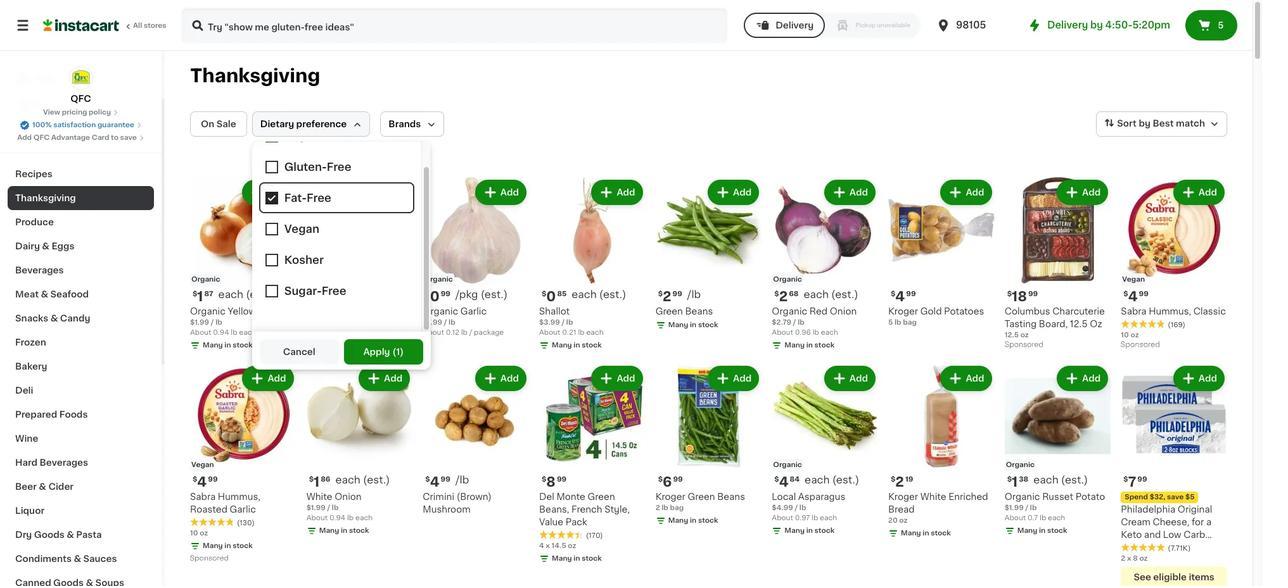Task type: locate. For each thing, give the bounding box(es) containing it.
0 horizontal spatial $1.99
[[190, 319, 209, 326]]

each (est.) up asparagus on the bottom right
[[805, 476, 859, 486]]

(est.) inside '$0.85 each (estimated)' element
[[599, 289, 626, 300]]

1 vertical spatial bag
[[670, 505, 684, 512]]

beverages
[[15, 266, 64, 275], [40, 459, 88, 468]]

/ up '0.21'
[[562, 319, 565, 326]]

99 for sabra hummus, roasted garlic
[[208, 477, 218, 484]]

many in stock down 14.5
[[552, 556, 602, 563]]

hummus, inside sabra hummus, roasted garlic
[[218, 493, 260, 502]]

stock down local asparagus $4.99 / lb about 0.97 lb each
[[815, 528, 835, 535]]

1 for $ 1 87
[[197, 290, 203, 303]]

$ 4 99 for sabra hummus, roasted garlic
[[193, 476, 218, 489]]

about down $4.99
[[772, 515, 793, 522]]

1 vertical spatial vegan
[[191, 462, 214, 469]]

beverages link
[[8, 259, 154, 283]]

1 white from the left
[[921, 493, 947, 502]]

$1.99
[[190, 319, 209, 326], [307, 505, 326, 512], [1005, 505, 1024, 512]]

1 vertical spatial thanksgiving
[[15, 194, 76, 203]]

x left 14.5
[[546, 543, 550, 550]]

beer & cider
[[15, 483, 74, 492]]

each (est.) up "white onion $1.99 / lb about 0.94 lb each" at bottom left
[[335, 476, 390, 486]]

1 vertical spatial qfc
[[33, 134, 50, 141]]

8 down lifestyle
[[1133, 556, 1138, 563]]

garlic up the (130)
[[230, 506, 256, 515]]

dry goods & pasta
[[15, 531, 102, 540]]

each inside "white onion $1.99 / lb about 0.94 lb each"
[[356, 515, 373, 522]]

10 down "sabra hummus, classic"
[[1121, 332, 1129, 339]]

each (est.) for $3.99
[[572, 289, 626, 300]]

0 horizontal spatial /lb
[[456, 476, 469, 486]]

1 horizontal spatial white
[[921, 493, 947, 502]]

0 vertical spatial by
[[1091, 20, 1103, 30]]

about down '$1.29'
[[307, 329, 328, 336]]

kroger for 6
[[656, 493, 686, 502]]

asparagus
[[798, 493, 846, 502]]

sponsored badge image for sabra hummus, roasted garlic
[[190, 556, 228, 563]]

0.96
[[795, 329, 811, 336]]

0 horizontal spatial x
[[546, 543, 550, 550]]

sponsored badge image
[[1005, 342, 1043, 349], [1121, 342, 1160, 349], [190, 556, 228, 563]]

hummus, up (169)
[[1149, 307, 1192, 316]]

about down $7.99
[[423, 329, 444, 336]]

/lb for 4
[[456, 476, 469, 486]]

add button for kroger green beans
[[709, 367, 758, 390]]

/ inside local asparagus $4.99 / lb about 0.97 lb each
[[795, 505, 798, 512]]

0 horizontal spatial 12.5
[[1005, 332, 1019, 339]]

add button for kroger white enriched bread
[[942, 367, 991, 390]]

product group containing 18
[[1005, 177, 1111, 352]]

product group containing 8
[[539, 364, 646, 567]]

bag inside kroger gold potatoes 5 lb bag
[[903, 319, 917, 326]]

(est.) right /pkg
[[481, 289, 508, 300]]

green
[[656, 307, 683, 316], [588, 493, 615, 502], [688, 493, 715, 502]]

10 oz for sabra hummus, roasted garlic
[[190, 531, 208, 538]]

(est.) inside $1.87 each (estimated) element
[[246, 289, 273, 300]]

sauces
[[83, 555, 117, 564]]

0 horizontal spatial hummus,
[[218, 493, 260, 502]]

qfc
[[71, 94, 91, 103], [33, 134, 50, 141]]

& for condiments
[[74, 555, 81, 564]]

kroger inside kroger white enriched bread 20 oz
[[888, 493, 918, 502]]

sponsored badge image down "sabra hummus, classic"
[[1121, 342, 1160, 349]]

add for kroger white enriched bread
[[966, 374, 985, 383]]

0 horizontal spatial beans
[[685, 307, 713, 316]]

garlic
[[461, 307, 487, 316], [230, 506, 256, 515]]

2 inside $ 2 68 each (est.)
[[779, 290, 788, 303]]

dry
[[15, 531, 32, 540]]

sabra for sabra hummus, roasted garlic
[[190, 493, 216, 502]]

99 inside $ 7 99
[[1138, 477, 1147, 484]]

add for kroger green beans
[[733, 374, 752, 383]]

0 horizontal spatial 10
[[190, 531, 198, 538]]

add for organic russet potato
[[1082, 374, 1101, 383]]

0 horizontal spatial thanksgiving
[[15, 194, 76, 203]]

save left $5
[[1167, 495, 1184, 501]]

onion inside organic yellow onion $1.99 / lb about 0.94 lb each
[[258, 307, 285, 316]]

apply
[[363, 348, 390, 357]]

del monte green beans, french style, value pack
[[539, 493, 630, 527]]

0 horizontal spatial sabra
[[190, 493, 216, 502]]

delivery inside button
[[776, 21, 814, 30]]

1 horizontal spatial qfc
[[71, 94, 91, 103]]

5:20pm
[[1133, 20, 1170, 30]]

product group containing 7
[[1121, 364, 1228, 587]]

0 vertical spatial beans
[[685, 307, 713, 316]]

each (est.) inside "$4.84 each (estimated)" element
[[805, 476, 859, 486]]

/lb
[[687, 289, 701, 300], [456, 476, 469, 486]]

& left pasta
[[67, 531, 74, 540]]

each (est.) inside $1.87 each (estimated) element
[[218, 289, 273, 300]]

advantage
[[51, 134, 90, 141]]

dairy & eggs link
[[8, 234, 154, 259]]

many down organic yellow onion $1.99 / lb about 0.94 lb each
[[203, 342, 223, 349]]

$ left 68
[[775, 291, 779, 298]]

add button for organic yellow onion
[[244, 181, 293, 204]]

/ down $ 1 86
[[327, 505, 330, 512]]

0 vertical spatial beverages
[[15, 266, 64, 275]]

many in stock down 0.89
[[319, 342, 369, 349]]

$2.68 each (estimated) element
[[772, 289, 878, 305]]

1 horizontal spatial garlic
[[461, 307, 487, 316]]

1 vertical spatial sabra
[[190, 493, 216, 502]]

0 horizontal spatial sponsored badge image
[[190, 556, 228, 563]]

0 horizontal spatial green
[[588, 493, 615, 502]]

$ inside $ 0 85
[[542, 291, 546, 298]]

add for organic garlic
[[500, 188, 519, 197]]

1 horizontal spatial thanksgiving
[[190, 67, 320, 85]]

$ inside $ 6 99
[[658, 477, 663, 484]]

organic inside organic yellow onion $1.99 / lb about 0.94 lb each
[[190, 307, 226, 316]]

add button for kroger gold potatoes
[[942, 181, 991, 204]]

0 vertical spatial qfc
[[71, 94, 91, 103]]

many down '0.21'
[[552, 342, 572, 349]]

(7.71k)
[[1168, 546, 1191, 553]]

white inside "white onion $1.99 / lb about 0.94 lb each"
[[307, 493, 332, 502]]

by left 4:50-
[[1091, 20, 1103, 30]]

$0.99 per package (estimated) element
[[423, 289, 529, 305]]

$1.15 each (estimated) element
[[307, 289, 413, 305]]

99 inside $ 8 99
[[557, 477, 567, 484]]

2 for $ 2 99
[[663, 290, 671, 303]]

(170)
[[586, 533, 603, 540]]

$ left 85
[[542, 291, 546, 298]]

beans
[[685, 307, 713, 316], [717, 493, 745, 502]]

0 horizontal spatial 0.94
[[213, 329, 229, 336]]

/ inside organic yellow onion $1.99 / lb about 0.94 lb each
[[211, 319, 214, 326]]

about inside organic red onion $2.79 / lb about 0.96 lb each
[[772, 329, 793, 336]]

onion for 1
[[258, 307, 285, 316]]

& for beer
[[39, 483, 46, 492]]

0 vertical spatial 8
[[546, 476, 556, 489]]

in down 4 x 14.5 oz
[[574, 556, 580, 563]]

original
[[1178, 506, 1212, 515]]

1 vertical spatial by
[[1139, 119, 1151, 128]]

/lb inside $4.99 per pound element
[[456, 476, 469, 486]]

bag for gold
[[903, 319, 917, 326]]

1 horizontal spatial hummus,
[[1149, 307, 1192, 316]]

1 vertical spatial 10 oz
[[190, 531, 208, 538]]

1 horizontal spatial delivery
[[1048, 20, 1088, 30]]

1 horizontal spatial 10 oz
[[1121, 332, 1139, 339]]

0 vertical spatial 5
[[1218, 21, 1224, 30]]

0.94
[[213, 329, 229, 336], [330, 515, 346, 522]]

preference
[[296, 120, 347, 129]]

0 horizontal spatial 0
[[430, 290, 440, 303]]

organic down $ 1 38
[[1005, 493, 1040, 502]]

stores
[[144, 22, 166, 29]]

each down red on the right of the page
[[821, 329, 838, 336]]

$ inside $ 2 68 each (est.)
[[775, 291, 779, 298]]

/lb inside $2.99 per pound element
[[687, 289, 701, 300]]

0 vertical spatial vegan
[[1123, 276, 1145, 283]]

frozen link
[[8, 331, 154, 355]]

about down $3.99
[[539, 329, 561, 336]]

each (est.) for onion
[[335, 476, 390, 486]]

/ inside the organic russet potato $1.99 / lb about 0.7 lb each
[[1026, 505, 1029, 512]]

bag inside 'kroger green beans 2 lb bag'
[[670, 505, 684, 512]]

each down asparagus on the bottom right
[[820, 515, 837, 522]]

99 right '18'
[[1029, 291, 1038, 298]]

1 vertical spatial save
[[1167, 495, 1184, 501]]

0 horizontal spatial 8
[[546, 476, 556, 489]]

/lb for 2
[[687, 289, 701, 300]]

99 inside the $ 18 99
[[1029, 291, 1038, 298]]

1 inside $ 1 15 each (est.)
[[314, 290, 320, 303]]

tasting
[[1005, 320, 1037, 329]]

each (est.) for asparagus
[[805, 476, 859, 486]]

1 horizontal spatial $1.99
[[307, 505, 326, 512]]

$1.99 down $ 1 38
[[1005, 505, 1024, 512]]

1 vertical spatial garlic
[[230, 506, 256, 515]]

vegan for sabra hummus, classic
[[1123, 276, 1145, 283]]

10 oz down "sabra hummus, classic"
[[1121, 332, 1139, 339]]

1 horizontal spatial sabra
[[1121, 307, 1147, 316]]

0 up $7.99
[[430, 290, 440, 303]]

99 for kroger gold potatoes
[[906, 291, 916, 298]]

0 vertical spatial 0.94
[[213, 329, 229, 336]]

0 vertical spatial garlic
[[461, 307, 487, 316]]

many in stock down 0.7 at the bottom
[[1018, 528, 1068, 535]]

0.94 inside organic yellow onion $1.99 / lb about 0.94 lb each
[[213, 329, 229, 336]]

about inside "white onion $1.99 / lb about 0.94 lb each"
[[307, 515, 328, 522]]

None search field
[[181, 8, 728, 43]]

/ right '$1.29'
[[327, 319, 330, 326]]

0 vertical spatial bag
[[903, 319, 917, 326]]

each inside $ 1 15 each (est.)
[[334, 289, 359, 300]]

sabra up 'roasted'
[[190, 493, 216, 502]]

each down russet
[[1048, 515, 1065, 522]]

oz inside kroger white enriched bread 20 oz
[[899, 518, 908, 525]]

0 vertical spatial hummus,
[[1149, 307, 1192, 316]]

(est.) inside "$4.84 each (estimated)" element
[[832, 476, 859, 486]]

in down the 0.96
[[807, 342, 813, 349]]

99 up monte
[[557, 477, 567, 484]]

oz down 'roasted'
[[200, 531, 208, 538]]

1 horizontal spatial beans
[[717, 493, 745, 502]]

beans down $2.99 per pound element
[[685, 307, 713, 316]]

2 down $ 6 99
[[656, 505, 660, 512]]

$ inside $ 1 38
[[1007, 477, 1012, 484]]

86
[[321, 477, 330, 484]]

4:50-
[[1106, 20, 1133, 30]]

2 horizontal spatial green
[[688, 493, 715, 502]]

by right sort
[[1139, 119, 1151, 128]]

white inside kroger white enriched bread 20 oz
[[921, 493, 947, 502]]

10 oz for sabra hummus, classic
[[1121, 332, 1139, 339]]

onion down $2.68 each (estimated) element
[[830, 307, 857, 316]]

& for dairy
[[42, 242, 49, 251]]

0 horizontal spatial 5
[[888, 319, 893, 326]]

bakery link
[[8, 355, 154, 379]]

99 for spend $32, save $5
[[1138, 477, 1147, 484]]

1 vertical spatial 5
[[888, 319, 893, 326]]

in down 'roasted'
[[225, 543, 231, 550]]

add button for organic red onion
[[826, 181, 875, 204]]

add button for green beans
[[709, 181, 758, 204]]

/ down $ 1 87
[[211, 319, 214, 326]]

roasted
[[190, 506, 228, 515]]

1 horizontal spatial 5
[[1218, 21, 1224, 30]]

sponsored badge image for sabra hummus, classic
[[1121, 342, 1160, 349]]

(est.) up 'yellow'
[[246, 289, 273, 300]]

0 vertical spatial 10 oz
[[1121, 332, 1139, 339]]

/ inside $1.29 / lb about 0.89 lb each
[[327, 319, 330, 326]]

1 vertical spatial beans
[[717, 493, 745, 502]]

8 up del
[[546, 476, 556, 489]]

each (est.) for russet
[[1034, 476, 1088, 486]]

1 horizontal spatial 10
[[1121, 332, 1129, 339]]

$ 6 99
[[658, 476, 683, 489]]

& for meat
[[41, 290, 48, 299]]

0 horizontal spatial 10 oz
[[190, 531, 208, 538]]

about down $ 1 86
[[307, 515, 328, 522]]

in down organic yellow onion $1.99 / lb about 0.94 lb each
[[225, 342, 231, 349]]

each (est.) inside $1.86 each (estimated) element
[[335, 476, 390, 486]]

candy
[[60, 314, 90, 323]]

kroger
[[888, 307, 918, 316], [888, 493, 918, 502], [656, 493, 686, 502]]

each right '0.21'
[[586, 329, 604, 336]]

eggs
[[52, 242, 74, 251]]

99 right "6"
[[673, 477, 683, 484]]

$2.99 per pound element
[[656, 289, 762, 305]]

about down $ 1 87
[[190, 329, 211, 336]]

garlic inside organic garlic $7.99 / lb about 0.12 lb / package
[[461, 307, 487, 316]]

buy
[[35, 99, 53, 108]]

crimini (brown) mushroom
[[423, 493, 492, 515]]

each (est.) inside $1.38 each (estimated) element
[[1034, 476, 1088, 486]]

1 for $ 1 86
[[314, 476, 320, 489]]

1 horizontal spatial green
[[656, 307, 683, 316]]

sponsored badge image inside product group
[[1005, 342, 1043, 349]]

stock down "white onion $1.99 / lb about 0.94 lb each" at bottom left
[[349, 528, 369, 535]]

1 horizontal spatial x
[[1127, 556, 1132, 563]]

(est.) inside $1.38 each (estimated) element
[[1061, 476, 1088, 486]]

add for shallot
[[617, 188, 635, 197]]

about inside $1.29 / lb about 0.89 lb each
[[307, 329, 328, 336]]

add for crimini (brown) mushroom
[[500, 374, 519, 383]]

$32,
[[1150, 495, 1166, 501]]

kroger up bread
[[888, 493, 918, 502]]

$ 4 99 inside $4.99 per pound element
[[425, 476, 451, 489]]

0 vertical spatial x
[[546, 543, 550, 550]]

1 horizontal spatial /lb
[[687, 289, 701, 300]]

2 0 from the left
[[430, 290, 440, 303]]

1 vertical spatial 0.94
[[330, 515, 346, 522]]

again
[[64, 99, 89, 108]]

many down 14.5
[[552, 556, 572, 563]]

$4.84 each (estimated) element
[[772, 475, 878, 491]]

many in stock
[[668, 322, 718, 329], [203, 342, 253, 349], [552, 342, 602, 349], [319, 342, 369, 349], [785, 342, 835, 349], [668, 518, 718, 525], [319, 528, 369, 535], [785, 528, 835, 535], [1018, 528, 1068, 535], [901, 531, 951, 538], [203, 543, 253, 550], [552, 556, 602, 563]]

0 horizontal spatial save
[[120, 134, 137, 141]]

1 horizontal spatial 0
[[546, 290, 556, 303]]

beans left local
[[717, 493, 745, 502]]

4 left 84
[[779, 476, 789, 489]]

stock down the (130)
[[233, 543, 253, 550]]

spend $32, save $5
[[1125, 495, 1195, 501]]

/ right 0.12
[[469, 329, 472, 336]]

(est.) up $1.29 / lb about 0.89 lb each
[[361, 289, 388, 300]]

oz right 20
[[899, 518, 908, 525]]

0 vertical spatial thanksgiving
[[190, 67, 320, 85]]

1 vertical spatial 10
[[190, 531, 198, 538]]

5
[[1218, 21, 1224, 30], [888, 319, 893, 326]]

1 0 from the left
[[546, 290, 556, 303]]

by inside field
[[1139, 119, 1151, 128]]

(est.) for organic yellow onion
[[246, 289, 273, 300]]

2 horizontal spatial onion
[[830, 307, 857, 316]]

oz down tasting
[[1021, 332, 1029, 339]]

0 horizontal spatial delivery
[[776, 21, 814, 30]]

view pricing policy link
[[43, 108, 119, 118]]

yellow
[[228, 307, 256, 316]]

99 for kroger green beans
[[673, 477, 683, 484]]

2 x 8 oz
[[1121, 556, 1148, 563]]

product group containing 6
[[656, 364, 762, 529]]

2 horizontal spatial sponsored badge image
[[1121, 342, 1160, 349]]

99 inside $ 2 99
[[673, 291, 682, 298]]

save right to
[[120, 134, 137, 141]]

in down 0.89
[[341, 342, 347, 349]]

style,
[[605, 506, 630, 515]]

del
[[539, 493, 554, 502]]

$ inside the $ 18 99
[[1007, 291, 1012, 298]]

product group
[[190, 177, 296, 353], [307, 177, 413, 353], [423, 177, 529, 338], [539, 177, 646, 353], [656, 177, 762, 333], [772, 177, 878, 353], [888, 177, 995, 328], [1005, 177, 1111, 352], [1121, 177, 1228, 352], [190, 364, 296, 566], [307, 364, 413, 540], [423, 364, 529, 517], [539, 364, 646, 567], [656, 364, 762, 529], [772, 364, 878, 540], [888, 364, 995, 542], [1005, 364, 1111, 540], [1121, 364, 1228, 587]]

thanksgiving up produce
[[15, 194, 76, 203]]

0 vertical spatial sabra
[[1121, 307, 1147, 316]]

$1.99 inside organic yellow onion $1.99 / lb about 0.94 lb each
[[190, 319, 209, 326]]

& inside "link"
[[74, 555, 81, 564]]

0 vertical spatial /lb
[[687, 289, 701, 300]]

organic garlic $7.99 / lb about 0.12 lb / package
[[423, 307, 504, 336]]

each right 85
[[572, 289, 597, 300]]

1 horizontal spatial vegan
[[1123, 276, 1145, 283]]

beverages down dairy & eggs
[[15, 266, 64, 275]]

lb
[[216, 319, 222, 326], [566, 319, 573, 326], [895, 319, 901, 326], [332, 319, 338, 326], [449, 319, 455, 326], [798, 319, 805, 326], [231, 329, 237, 336], [578, 329, 585, 336], [347, 329, 354, 336], [461, 329, 468, 336], [813, 329, 819, 336], [332, 505, 339, 512], [662, 505, 668, 512], [800, 505, 806, 512], [1030, 505, 1037, 512], [347, 515, 354, 522], [812, 515, 818, 522], [1040, 515, 1046, 522]]

1 horizontal spatial 8
[[1133, 556, 1138, 563]]

/ inside the shallot $3.99 / lb about 0.21 lb each
[[562, 319, 565, 326]]

about down $2.79
[[772, 329, 793, 336]]

onion inside organic red onion $2.79 / lb about 0.96 lb each
[[830, 307, 857, 316]]

10
[[1121, 332, 1129, 339], [190, 531, 198, 538]]

$1.38 each (estimated) element
[[1005, 475, 1111, 491]]

(est.) inside $1.86 each (estimated) element
[[363, 476, 390, 486]]

$ inside $ 2 19
[[891, 477, 896, 484]]

each (est.) inside '$0.85 each (estimated)' element
[[572, 289, 626, 300]]

0 for each
[[546, 290, 556, 303]]

1 for $ 1 38
[[1012, 476, 1018, 489]]

2 horizontal spatial $1.99
[[1005, 505, 1024, 512]]

0 vertical spatial save
[[120, 134, 137, 141]]

10 oz
[[1121, 332, 1139, 339], [190, 531, 208, 538]]

sabra inside sabra hummus, roasted garlic
[[190, 493, 216, 502]]

see eligible items
[[1134, 574, 1215, 583]]

each inside local asparagus $4.99 / lb about 0.97 lb each
[[820, 515, 837, 522]]

10 for sabra hummus, classic
[[1121, 332, 1129, 339]]

0 horizontal spatial by
[[1091, 20, 1103, 30]]

buy it again link
[[8, 91, 154, 117]]

0 horizontal spatial onion
[[258, 307, 285, 316]]

organic inside organic garlic $7.99 / lb about 0.12 lb / package
[[423, 307, 458, 316]]

1 vertical spatial hummus,
[[218, 493, 260, 502]]

2 left 19 on the bottom right of page
[[896, 476, 904, 489]]

0.97
[[795, 515, 810, 522]]

$0.85 each (estimated) element
[[539, 289, 646, 305]]

snacks & candy
[[15, 314, 90, 323]]

(est.) inside $0.99 per package (estimated) element
[[481, 289, 508, 300]]

99 up crimini
[[441, 477, 451, 484]]

organic up 68
[[773, 276, 802, 283]]

99 up kroger gold potatoes 5 lb bag
[[906, 291, 916, 298]]

$1.99 inside the organic russet potato $1.99 / lb about 0.7 lb each
[[1005, 505, 1024, 512]]

onion
[[258, 307, 285, 316], [830, 307, 857, 316], [335, 493, 362, 502]]

1 horizontal spatial bag
[[903, 319, 917, 326]]

$1.99 for organic russet potato
[[1005, 505, 1024, 512]]

dietary preference
[[260, 120, 347, 129]]

bag for green
[[670, 505, 684, 512]]

0 horizontal spatial qfc
[[33, 134, 50, 141]]

0 horizontal spatial white
[[307, 493, 332, 502]]

/ up 0.12
[[444, 319, 447, 326]]

service type group
[[744, 13, 921, 38]]

$ left 19 on the bottom right of page
[[891, 477, 896, 484]]

add for kroger gold potatoes
[[966, 188, 985, 197]]

2 white from the left
[[307, 493, 332, 502]]

delivery by 4:50-5:20pm link
[[1027, 18, 1170, 33]]

1 vertical spatial 8
[[1133, 556, 1138, 563]]

1 left 87
[[197, 290, 203, 303]]

white left enriched
[[921, 493, 947, 502]]

0 vertical spatial 10
[[1121, 332, 1129, 339]]

$ 4 99
[[891, 290, 916, 303], [1124, 290, 1149, 303], [193, 476, 218, 489], [425, 476, 451, 489]]

(est.) up potato
[[1061, 476, 1088, 486]]

1 horizontal spatial sponsored badge image
[[1005, 342, 1043, 349]]

1 horizontal spatial 12.5
[[1070, 320, 1088, 329]]

1 vertical spatial x
[[1127, 556, 1132, 563]]

100% satisfaction guarantee button
[[20, 118, 142, 131]]

2 for $ 2 19
[[896, 476, 904, 489]]

$
[[193, 291, 197, 298], [542, 291, 546, 298], [891, 291, 896, 298], [309, 291, 314, 298], [425, 291, 430, 298], [658, 291, 663, 298], [775, 291, 779, 298], [1007, 291, 1012, 298], [1124, 291, 1128, 298], [193, 477, 197, 484], [542, 477, 546, 484], [891, 477, 896, 484], [309, 477, 314, 484], [425, 477, 430, 484], [658, 477, 663, 484], [775, 477, 779, 484], [1007, 477, 1012, 484], [1124, 477, 1128, 484]]

by for sort
[[1139, 119, 1151, 128]]

each inside $1.29 / lb about 0.89 lb each
[[356, 329, 373, 336]]

&
[[42, 242, 49, 251], [41, 290, 48, 299], [51, 314, 58, 323], [39, 483, 46, 492], [67, 531, 74, 540], [74, 555, 81, 564]]

vegan up "sabra hummus, classic"
[[1123, 276, 1145, 283]]

0 horizontal spatial garlic
[[230, 506, 256, 515]]

38
[[1019, 477, 1029, 484]]

99 inside $ 6 99
[[673, 477, 683, 484]]

1 horizontal spatial 0.94
[[330, 515, 346, 522]]

about
[[190, 329, 211, 336], [539, 329, 561, 336], [307, 329, 328, 336], [423, 329, 444, 336], [772, 329, 793, 336], [307, 515, 328, 522], [772, 515, 793, 522], [1005, 515, 1026, 522]]

add button for del monte green beans, french style, value pack
[[593, 367, 642, 390]]

about left 0.7 at the bottom
[[1005, 515, 1026, 522]]

& left the eggs
[[42, 242, 49, 251]]

1 horizontal spatial onion
[[335, 493, 362, 502]]

$ up $7.99
[[425, 291, 430, 298]]

1 for $ 1 15 each (est.)
[[314, 290, 320, 303]]

$3.99
[[539, 319, 560, 326]]

★★★★★
[[1121, 320, 1166, 329], [1121, 320, 1166, 329], [190, 519, 234, 527], [190, 519, 234, 527], [539, 531, 584, 540], [539, 531, 584, 540], [1121, 544, 1166, 553], [1121, 544, 1166, 553]]

each (est.)
[[218, 289, 273, 300], [572, 289, 626, 300], [335, 476, 390, 486], [805, 476, 859, 486], [1034, 476, 1088, 486]]

kroger for 2
[[888, 493, 918, 502]]

save inside product group
[[1167, 495, 1184, 501]]

(est.)
[[246, 289, 273, 300], [599, 289, 626, 300], [361, 289, 388, 300], [481, 289, 508, 300], [831, 289, 858, 300], [363, 476, 390, 486], [832, 476, 859, 486], [1061, 476, 1088, 486]]

1 horizontal spatial save
[[1167, 495, 1184, 501]]

kroger inside 'kroger green beans 2 lb bag'
[[656, 493, 686, 502]]

1 horizontal spatial by
[[1139, 119, 1151, 128]]

low
[[1163, 531, 1182, 540]]

$7.99
[[423, 319, 442, 326]]

stock down kroger white enriched bread 20 oz
[[931, 531, 951, 538]]

apply ( 1 )
[[363, 348, 404, 357]]

0 horizontal spatial vegan
[[191, 462, 214, 469]]

policy
[[89, 109, 111, 116]]

(est.) up organic red onion $2.79 / lb about 0.96 lb each
[[831, 289, 858, 300]]

onion inside "white onion $1.99 / lb about 0.94 lb each"
[[335, 493, 362, 502]]

add button for local asparagus
[[826, 367, 875, 390]]

each inside organic red onion $2.79 / lb about 0.96 lb each
[[821, 329, 838, 336]]

delivery for delivery
[[776, 21, 814, 30]]

1 vertical spatial /lb
[[456, 476, 469, 486]]

sponsored badge image for columbus charcuterie tasting board, 12.5 oz
[[1005, 342, 1043, 349]]

0 horizontal spatial bag
[[670, 505, 684, 512]]

$ 18 99
[[1007, 290, 1038, 303]]

lb inside 'kroger green beans 2 lb bag'
[[662, 505, 668, 512]]

99 for del monte green beans, french style, value pack
[[557, 477, 567, 484]]

4 up 'roasted'
[[197, 476, 207, 489]]

add button for organic garlic
[[476, 181, 525, 204]]



Task type: describe. For each thing, give the bounding box(es) containing it.
oz inside columbus charcuterie tasting board, 12.5 oz 12.5 oz
[[1021, 332, 1029, 339]]

potato
[[1076, 493, 1105, 502]]

/ inside organic red onion $2.79 / lb about 0.96 lb each
[[793, 319, 796, 326]]

5 inside button
[[1218, 21, 1224, 30]]

kroger inside kroger gold potatoes 5 lb bag
[[888, 307, 918, 316]]

pasta
[[76, 531, 102, 540]]

(est.) inside $ 2 68 each (est.)
[[831, 289, 858, 300]]

beer & cider link
[[8, 475, 154, 499]]

$ 1 87
[[193, 290, 213, 303]]

5 inside kroger gold potatoes 5 lb bag
[[888, 319, 893, 326]]

lists
[[35, 125, 57, 134]]

each up asparagus on the bottom right
[[805, 476, 830, 486]]

white onion $1.99 / lb about 0.94 lb each
[[307, 493, 373, 522]]

(169)
[[1168, 322, 1186, 329]]

pricing
[[62, 109, 87, 116]]

many in stock down '0.21'
[[552, 342, 602, 349]]

stock down the green beans at right
[[698, 322, 718, 329]]

to
[[111, 134, 118, 141]]

$ 2 19
[[891, 476, 913, 489]]

lb inside kroger gold potatoes 5 lb bag
[[895, 319, 901, 326]]

2 down lifestyle
[[1121, 556, 1126, 563]]

pack
[[566, 519, 587, 527]]

many in stock down the 0.96
[[785, 342, 835, 349]]

stock down $1.29 / lb about 0.89 lb each
[[349, 342, 369, 349]]

spend
[[1125, 495, 1148, 501]]

add for white onion
[[384, 374, 403, 383]]

shallot
[[539, 307, 570, 316]]

organic up 84
[[773, 462, 802, 469]]

instacart logo image
[[43, 18, 119, 33]]

oz right 14.5
[[568, 543, 576, 550]]

6
[[663, 476, 672, 489]]

stock down the shallot $3.99 / lb about 0.21 lb each
[[582, 342, 602, 349]]

add button for shallot
[[593, 181, 642, 204]]

0.12
[[446, 329, 459, 336]]

$5
[[1186, 495, 1195, 501]]

0 vertical spatial 12.5
[[1070, 320, 1088, 329]]

foods
[[59, 411, 88, 420]]

all
[[133, 22, 142, 29]]

each up russet
[[1034, 476, 1059, 486]]

/pkg (est.)
[[456, 289, 508, 300]]

many in stock down organic yellow onion $1.99 / lb about 0.94 lb each
[[203, 342, 253, 349]]

$ up 'roasted'
[[193, 477, 197, 484]]

hummus, for classic
[[1149, 307, 1192, 316]]

many in stock down 0.97
[[785, 528, 835, 535]]

(est.) for white onion
[[363, 476, 390, 486]]

stock down (170)
[[582, 556, 602, 563]]

view pricing policy
[[43, 109, 111, 116]]

thanksgiving link
[[8, 186, 154, 210]]

5 button
[[1186, 10, 1238, 41]]

lists link
[[8, 117, 154, 142]]

wine link
[[8, 427, 154, 451]]

in down "white onion $1.99 / lb about 0.94 lb each" at bottom left
[[341, 528, 347, 535]]

organic up 87
[[191, 276, 220, 283]]

match
[[1176, 119, 1205, 128]]

/ inside "white onion $1.99 / lb about 0.94 lb each"
[[327, 505, 330, 512]]

$ 1 86
[[309, 476, 330, 489]]

many down the green beans at right
[[668, 322, 688, 329]]

delivery for delivery by 4:50-5:20pm
[[1048, 20, 1088, 30]]

stock down organic yellow onion $1.99 / lb about 0.94 lb each
[[233, 342, 253, 349]]

garlic inside sabra hummus, roasted garlic
[[230, 506, 256, 515]]

many in stock down the (130)
[[203, 543, 253, 550]]

add for organic red onion
[[850, 188, 868, 197]]

$ inside $ 1 87
[[193, 291, 197, 298]]

beer
[[15, 483, 37, 492]]

green inside del monte green beans, french style, value pack
[[588, 493, 615, 502]]

0.89
[[330, 329, 346, 336]]

4 left 14.5
[[539, 543, 544, 550]]

Search field
[[183, 9, 726, 42]]

$ inside $ 4 84
[[775, 477, 779, 484]]

many in stock down kroger white enriched bread 20 oz
[[901, 531, 951, 538]]

100% satisfaction guarantee
[[32, 122, 134, 129]]

green inside 'kroger green beans 2 lb bag'
[[688, 493, 715, 502]]

(est.) for local asparagus
[[832, 476, 859, 486]]

stock down the organic russet potato $1.99 / lb about 0.7 lb each
[[1047, 528, 1068, 535]]

99 inside $ 0 99
[[441, 291, 451, 298]]

each inside the organic russet potato $1.99 / lb about 0.7 lb each
[[1048, 515, 1065, 522]]

add button for organic russet potato
[[1058, 367, 1107, 390]]

/pkg
[[456, 289, 478, 300]]

$ 7 99
[[1124, 476, 1147, 489]]

many down 'roasted'
[[203, 543, 223, 550]]

$ inside $ 0 99
[[425, 291, 430, 298]]

each inside $ 2 68 each (est.)
[[804, 289, 829, 300]]

qfc logo image
[[69, 66, 93, 90]]

2 for $ 2 68 each (est.)
[[779, 290, 788, 303]]

guarantee
[[98, 122, 134, 129]]

$ 0 99
[[425, 290, 451, 303]]

add for green beans
[[733, 188, 752, 197]]

stock down organic red onion $2.79 / lb about 0.96 lb each
[[815, 342, 835, 349]]

by for delivery
[[1091, 20, 1103, 30]]

qfc inside add qfc advantage card to save link
[[33, 134, 50, 141]]

many down 'kroger green beans 2 lb bag'
[[668, 518, 688, 525]]

add button for white onion
[[360, 367, 409, 390]]

shop link
[[8, 66, 154, 91]]

oz
[[1090, 320, 1103, 329]]

sort
[[1117, 119, 1137, 128]]

red
[[810, 307, 828, 316]]

100%
[[32, 122, 52, 129]]

oz down "sabra hummus, classic"
[[1131, 332, 1139, 339]]

7
[[1128, 476, 1136, 489]]

each inside organic yellow onion $1.99 / lb about 0.94 lb each
[[239, 329, 256, 336]]

keto
[[1121, 531, 1142, 540]]

satisfaction
[[53, 122, 96, 129]]

beverages inside "link"
[[15, 266, 64, 275]]

green beans
[[656, 307, 713, 316]]

many down "white onion $1.99 / lb about 0.94 lb each" at bottom left
[[319, 528, 339, 535]]

see eligible items button
[[1121, 567, 1228, 587]]

organic up $ 0 99
[[424, 276, 453, 283]]

0.94 inside "white onion $1.99 / lb about 0.94 lb each"
[[330, 515, 346, 522]]

condiments
[[15, 555, 72, 564]]

$ 0 85
[[542, 290, 567, 303]]

1 right apply
[[396, 348, 400, 357]]

many down the 0.96
[[785, 342, 805, 349]]

$4.99
[[772, 505, 793, 512]]

many down bread
[[901, 531, 921, 538]]

add for del monte green beans, french style, value pack
[[617, 374, 635, 383]]

4 up crimini
[[430, 476, 440, 489]]

0.21
[[562, 329, 576, 336]]

x for 8
[[546, 543, 550, 550]]

vegan for sabra hummus, roasted garlic
[[191, 462, 214, 469]]

(est.) for organic russet potato
[[1061, 476, 1088, 486]]

deli
[[15, 387, 33, 395]]

in down kroger white enriched bread 20 oz
[[923, 531, 929, 538]]

about inside organic garlic $7.99 / lb about 0.12 lb / package
[[423, 329, 444, 336]]

hummus, for roasted
[[218, 493, 260, 502]]

(est.) for shallot
[[599, 289, 626, 300]]

on sale
[[201, 120, 236, 129]]

value
[[539, 519, 563, 527]]

$ inside $ 1 15 each (est.)
[[309, 291, 314, 298]]

sort by
[[1117, 119, 1151, 128]]

in down '0.21'
[[574, 342, 580, 349]]

14.5
[[552, 543, 566, 550]]

$ 8 99
[[542, 476, 567, 489]]

about inside local asparagus $4.99 / lb about 0.97 lb each
[[772, 515, 793, 522]]

stock down 'kroger green beans 2 lb bag'
[[698, 518, 718, 525]]

onion for 2
[[830, 307, 857, 316]]

0.7
[[1028, 515, 1038, 522]]

$1.86 each (estimated) element
[[307, 475, 413, 491]]

1 vertical spatial beverages
[[40, 459, 88, 468]]

$1.99 for organic yellow onion
[[190, 319, 209, 326]]

organic inside organic red onion $2.79 / lb about 0.96 lb each
[[772, 307, 808, 316]]

beans inside 'kroger green beans 2 lb bag'
[[717, 493, 745, 502]]

4 up kroger gold potatoes 5 lb bag
[[896, 290, 905, 303]]

dairy & eggs
[[15, 242, 74, 251]]

each up 'yellow'
[[218, 289, 243, 300]]

organic inside the organic russet potato $1.99 / lb about 0.7 lb each
[[1005, 493, 1040, 502]]

99 for sabra hummus, classic
[[1139, 291, 1149, 298]]

oz down lifestyle
[[1140, 556, 1148, 563]]

sabra for sabra hummus, classic
[[1121, 307, 1147, 316]]

4 up "sabra hummus, classic"
[[1128, 290, 1138, 303]]

many in stock down "white onion $1.99 / lb about 0.94 lb each" at bottom left
[[319, 528, 369, 535]]

many in stock down 'kroger green beans 2 lb bag'
[[668, 518, 718, 525]]

in down the organic russet potato $1.99 / lb about 0.7 lb each
[[1039, 528, 1046, 535]]

$ up "sabra hummus, classic"
[[1124, 291, 1128, 298]]

meat & seafood link
[[8, 283, 154, 307]]

columbus charcuterie tasting board, 12.5 oz 12.5 oz
[[1005, 307, 1105, 339]]

x for spend $32, save $5
[[1127, 556, 1132, 563]]

qfc inside qfc link
[[71, 94, 91, 103]]

98105
[[956, 20, 986, 30]]

$1.29
[[307, 319, 325, 326]]

$1.87 each (estimated) element
[[190, 289, 296, 305]]

(est.) inside $ 1 15 each (est.)
[[361, 289, 388, 300]]

deli link
[[8, 379, 154, 403]]

about inside the shallot $3.99 / lb about 0.21 lb each
[[539, 329, 561, 336]]

in down 0.97
[[807, 528, 813, 535]]

condiments & sauces link
[[8, 548, 154, 572]]

10 for sabra hummus, roasted garlic
[[190, 531, 198, 538]]

& for snacks
[[51, 314, 58, 323]]

$ 2 99
[[658, 290, 682, 303]]

sale
[[217, 120, 236, 129]]

about inside organic yellow onion $1.99 / lb about 0.94 lb each
[[190, 329, 211, 336]]

for
[[1192, 519, 1204, 527]]

each (est.) for yellow
[[218, 289, 273, 300]]

(
[[393, 348, 396, 357]]

$4.99 per pound element
[[423, 475, 529, 491]]

$ inside $ 8 99
[[542, 477, 546, 484]]

items
[[1189, 574, 1215, 583]]

$ inside $ 7 99
[[1124, 477, 1128, 484]]

2 inside 'kroger green beans 2 lb bag'
[[656, 505, 660, 512]]

$1.99 inside "white onion $1.99 / lb about 0.94 lb each"
[[307, 505, 326, 512]]

cheese,
[[1153, 519, 1190, 527]]

many down 0.89
[[319, 342, 339, 349]]

$ inside $ 2 99
[[658, 291, 663, 298]]

add for local asparagus
[[850, 374, 868, 383]]

15
[[321, 291, 329, 298]]

cider
[[48, 483, 74, 492]]

many down 0.97
[[785, 528, 805, 535]]

add for organic yellow onion
[[268, 188, 286, 197]]

sabra hummus, roasted garlic
[[190, 493, 260, 515]]

condiments & sauces
[[15, 555, 117, 564]]

dry goods & pasta link
[[8, 523, 154, 548]]

see
[[1134, 574, 1151, 583]]

beans,
[[539, 506, 569, 515]]

wine
[[15, 435, 38, 444]]

in down 'kroger green beans 2 lb bag'
[[690, 518, 697, 525]]

meat
[[15, 290, 39, 299]]

organic yellow onion $1.99 / lb about 0.94 lb each
[[190, 307, 285, 336]]

(est.) for organic garlic
[[481, 289, 508, 300]]

monte
[[557, 493, 585, 502]]

prepared foods link
[[8, 403, 154, 427]]

add button for crimini (brown) mushroom
[[476, 367, 525, 390]]

$ up kroger gold potatoes 5 lb bag
[[891, 291, 896, 298]]

a
[[1207, 519, 1212, 527]]

many in stock down the green beans at right
[[668, 322, 718, 329]]

Best match Sort by field
[[1096, 112, 1228, 137]]

in down the green beans at right
[[690, 322, 697, 329]]

cancel
[[283, 348, 315, 357]]

french
[[572, 506, 602, 515]]

99 for columbus charcuterie tasting board, 12.5 oz
[[1029, 291, 1038, 298]]

about inside the organic russet potato $1.99 / lb about 0.7 lb each
[[1005, 515, 1026, 522]]

$ up crimini
[[425, 477, 430, 484]]

add qfc advantage card to save
[[17, 134, 137, 141]]

philadelphia
[[1121, 506, 1176, 515]]

each right 86
[[335, 476, 361, 486]]

many down 0.7 at the bottom
[[1018, 528, 1038, 535]]

snacks & candy link
[[8, 307, 154, 331]]

each inside the shallot $3.99 / lb about 0.21 lb each
[[586, 329, 604, 336]]

charcuterie
[[1053, 307, 1105, 316]]

19
[[906, 477, 913, 484]]

carb
[[1184, 531, 1206, 540]]

$ inside $ 1 86
[[309, 477, 314, 484]]

0 for /pkg
[[430, 290, 440, 303]]

$ 4 99 for kroger gold potatoes
[[891, 290, 916, 303]]

1 vertical spatial 12.5
[[1005, 332, 1019, 339]]

organic up 38
[[1006, 462, 1035, 469]]

meat & seafood
[[15, 290, 89, 299]]

brands
[[389, 120, 421, 129]]

$ 4 99 for sabra hummus, classic
[[1124, 290, 1149, 303]]



Task type: vqa. For each thing, say whether or not it's contained in the screenshot.


